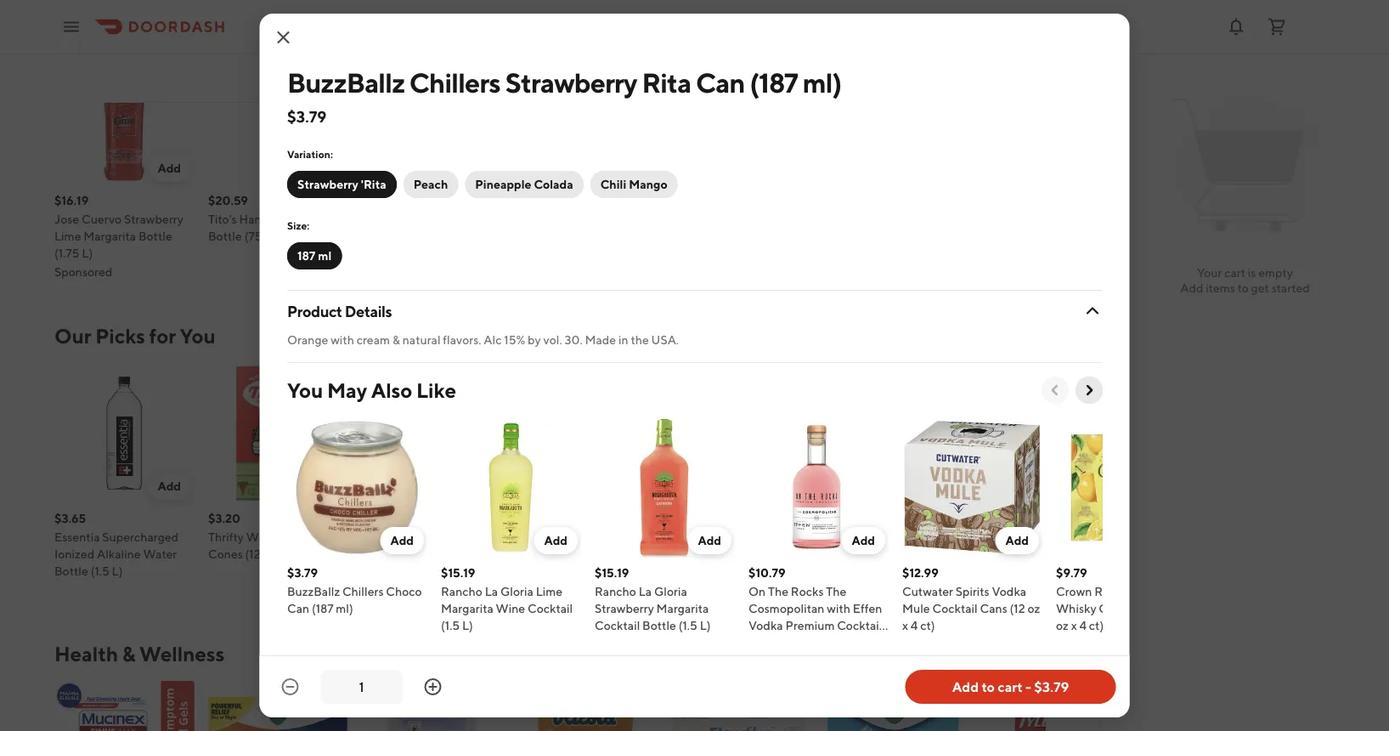Task type: vqa. For each thing, say whether or not it's contained in the screenshot.


Task type: describe. For each thing, give the bounding box(es) containing it.
& inside buzzballz chillers strawberry rita can (187 ml) dialog
[[392, 333, 400, 347]]

decrease quantity by 1 image
[[280, 677, 300, 697]]

add for magnum double caramel ice cream bars (3 ct)
[[927, 479, 950, 493]]

buzzballz chillers strawberry rita can (187 ml)
[[287, 66, 842, 98]]

cuervo
[[82, 212, 122, 226]]

(375
[[785, 635, 809, 649]]

add to cart - $3.79 button
[[906, 670, 1117, 704]]

choco
[[386, 584, 422, 598]]

margarita for bottle
[[84, 229, 136, 243]]

product details button
[[287, 291, 1103, 332]]

strawberry inside button
[[297, 177, 358, 191]]

buzzballz inside $3.79 buzzballz chillers choco can (187 ml)
[[287, 584, 340, 598]]

x for $12.99 cutwater spirits vodka mule cocktail cans (12 oz x 4 ct)
[[902, 618, 908, 632]]

$20.59
[[208, 193, 248, 207]]

cream inside $3.20 thrifty waffle ice cream cones (12 ct)
[[304, 530, 340, 544]]

(1.5 for $15.19 rancho la gloria lime margarita wine cocktail (1.5 l)
[[441, 618, 460, 632]]

pepper
[[534, 530, 573, 544]]

cans for lemonade
[[1147, 601, 1174, 615]]

details
[[345, 302, 392, 320]]

$3.65
[[54, 511, 86, 525]]

bars
[[881, 547, 905, 561]]

vicks for vicks vaporub cough suppressant topical analgesic ointment (1.76 oz)
[[978, 530, 1007, 544]]

your cart is empty add items to get started
[[1181, 266, 1311, 295]]

soda
[[576, 530, 603, 544]]

see for cheers
[[916, 11, 937, 25]]

1 vertical spatial previous button of carousel image
[[1047, 382, 1064, 399]]

to inside button
[[982, 679, 995, 695]]

all for cheers
[[939, 11, 955, 25]]

$3.20
[[208, 511, 241, 525]]

rita
[[642, 66, 691, 98]]

essentia supercharged ionized alkaline water bottle (1.5 l) image
[[54, 363, 195, 503]]

mule
[[902, 601, 930, 615]]

$10.79 on the rocks the cosmopolitan with effen vodka premium cocktail bottle (375 ml)
[[748, 566, 882, 649]]

l) inside $15.19 rancho la gloria lime margarita wine cocktail (1.5 l)
[[462, 618, 473, 632]]

caramel
[[917, 530, 962, 544]]

0 items, open order cart image
[[1267, 17, 1288, 37]]

nyquil
[[394, 530, 429, 544]]

our picks for you link
[[54, 322, 216, 349]]

vaporub
[[1009, 530, 1056, 544]]

$9.79
[[1056, 566, 1087, 580]]

chillers inside $3.79 buzzballz chillers choco can (187 ml)
[[342, 584, 383, 598]]

(12 inside $3.20 thrifty waffle ice cream cones (12 ct)
[[245, 547, 261, 561]]

don julio blanco tequila bottle (750 ml) image
[[516, 45, 656, 185]]

ml
[[318, 249, 331, 263]]

$12.99
[[902, 566, 939, 580]]

rancho for rancho la gloria lime margarita wine cocktail (1.5 l)
[[441, 584, 482, 598]]

187 ml button
[[287, 242, 342, 269]]

add for rancho la gloria lime margarita wine cocktail (1.5 l)
[[544, 533, 567, 547]]

handmade
[[239, 212, 299, 226]]

(187 for buzzballz chillers strawberry rita can (187 ml)
[[750, 66, 798, 98]]

$10.40
[[978, 511, 1017, 525]]

bottle inside the '$10.79 on the rocks the cosmopolitan with effen vodka premium cocktail bottle (375 ml)'
[[748, 635, 782, 649]]

add inside your cart is empty add items to get started
[[1181, 281, 1204, 295]]

pineapple colada button
[[465, 171, 583, 198]]

los angeles
[[265, 20, 332, 34]]

chili mango button
[[590, 171, 678, 198]]

also
[[371, 378, 412, 402]]

rancho la gloria lime margarita wine cocktail (1.5 l) image
[[441, 417, 581, 558]]

(8
[[396, 564, 407, 578]]

$15.19 for $15.19 rancho la gloria lime margarita wine cocktail (1.5 l)
[[441, 566, 475, 580]]

thrifty waffle ice cream cones (12 ct) image
[[208, 363, 349, 503]]

1 buzzballz from the top
[[287, 66, 404, 98]]

2 hsa/fsa from the left
[[978, 583, 1032, 597]]

$13.40 vicks nyquil cold & flu night time cherry liquid syrup (8 oz) hsa/fsa eligible
[[362, 511, 496, 597]]

$8.05
[[824, 511, 857, 525]]

orange
[[287, 333, 328, 347]]

$3.20 thrifty waffle ice cream cones (12 ct)
[[208, 511, 340, 561]]

double
[[874, 530, 914, 544]]

buzzballz chillers strawberry rita can (187 ml) dialog
[[260, 0, 1196, 717]]

ice inside $8.05 magnum double caramel ice cream bars (3 ct)
[[824, 547, 840, 561]]

ml) for $20.59 tito's handmade vodka bottle (750 ml)
[[273, 229, 290, 243]]

all for health & wellness
[[939, 646, 955, 660]]

cocktail inside $12.99 cutwater spirits vodka mule cocktail cans (12 oz x 4 ct)
[[932, 601, 978, 615]]

0 vertical spatial previous button of carousel image
[[990, 9, 1007, 26]]

started
[[1272, 281, 1311, 295]]

l) inside $15.19 rancho la gloria strawberry margarita cocktail bottle (1.5 l)
[[700, 618, 711, 632]]

next button of carousel image for previous button of carousel icon
[[1024, 645, 1041, 662]]

vodka for handmade
[[302, 212, 336, 226]]

$3.79 buzzballz chillers choco can (187 ml)
[[287, 566, 422, 615]]

(20
[[516, 547, 535, 561]]

previous button of carousel image
[[990, 645, 1007, 662]]

1 text field
[[331, 677, 392, 696]]

bottle inside $15.19 rancho la gloria strawberry margarita cocktail bottle (1.5 l)
[[642, 618, 676, 632]]

l) inside $3.65 essentia supercharged ionized alkaline water bottle (1.5 l)
[[112, 564, 123, 578]]

you may also like
[[287, 378, 456, 402]]

1 the from the left
[[768, 584, 788, 598]]

jack daniel's tennessee whiskey (750 ml) image
[[362, 45, 502, 185]]

cosmopolitan
[[748, 601, 825, 615]]

natural
[[402, 333, 440, 347]]

spirits
[[956, 584, 990, 598]]

187 ml
[[297, 249, 331, 263]]

items
[[1206, 281, 1236, 295]]

vodka for spirits
[[992, 584, 1027, 598]]

gloria for lime
[[500, 584, 533, 598]]

ct) inside $9.79 crown royal lemonade whisky cocktail cans (12 oz x 4 ct)
[[1089, 618, 1104, 632]]

lime for cocktail
[[536, 584, 562, 598]]

ml) for buzzballz chillers strawberry rita can (187 ml)
[[803, 66, 842, 98]]

ice inside $3.20 thrifty waffle ice cream cones (12 ct)
[[285, 530, 302, 544]]

our picks for you
[[54, 323, 216, 348]]

in
[[618, 333, 628, 347]]

increase quantity by 1 image
[[423, 677, 443, 697]]

strawberry inside $15.19 rancho la gloria strawberry margarita cocktail bottle (1.5 l)
[[595, 601, 654, 615]]

gallo family pinot grigio bottle (1.5 l) image
[[670, 45, 810, 185]]

add to cart - $3.79
[[953, 679, 1070, 695]]

cough
[[1058, 530, 1095, 544]]

$20.59 tito's handmade vodka bottle (750 ml)
[[208, 193, 336, 243]]

$9.79 crown royal lemonade whisky cocktail cans (12 oz x 4 ct)
[[1056, 566, 1192, 632]]

vicks for vicks nyquil cold & flu night time cherry liquid syrup (8 oz)
[[362, 530, 391, 544]]

flu
[[470, 530, 488, 544]]

like
[[416, 378, 456, 402]]

(1.5 for $15.19 rancho la gloria strawberry margarita cocktail bottle (1.5 l)
[[678, 618, 697, 632]]

variation:
[[287, 148, 333, 160]]

jose
[[54, 212, 79, 226]]

notification bell image
[[1227, 17, 1247, 37]]

cherry
[[422, 547, 459, 561]]

strawberry 'rita
[[297, 177, 386, 191]]

$12.99 cutwater spirits vodka mule cocktail cans (12 oz x 4 ct)
[[902, 566, 1040, 632]]

0 vertical spatial chillers
[[409, 66, 500, 98]]

cocktail inside the '$10.79 on the rocks the cosmopolitan with effen vodka premium cocktail bottle (375 ml)'
[[837, 618, 882, 632]]

2 eligible from the left
[[1034, 583, 1077, 597]]

whisky
[[1056, 601, 1097, 615]]

cream
[[356, 333, 390, 347]]

may
[[327, 378, 367, 402]]

cutwater
[[902, 584, 953, 598]]

liquid
[[462, 547, 496, 561]]

doritos
[[670, 530, 709, 544]]

4 for mule
[[911, 618, 918, 632]]

margarita for cocktail
[[656, 601, 709, 615]]

with inside the '$10.79 on the rocks the cosmopolitan with effen vodka premium cocktail bottle (375 ml)'
[[827, 601, 850, 615]]

product details
[[287, 302, 392, 320]]

$10.79
[[748, 566, 785, 580]]

pineapple colada
[[475, 177, 573, 191]]

doritos dinamita chile limon rolled tortilla chips (10.75 oz) image
[[670, 363, 810, 503]]

jose cuervo strawberry lime margarita bottle (1.75 l) image
[[54, 45, 195, 185]]

$8.05 magnum double caramel ice cream bars (3 ct)
[[824, 511, 962, 561]]

15%
[[504, 333, 525, 347]]

cones
[[208, 547, 243, 561]]

oz for cutwater spirits vodka mule cocktail cans (12 oz x 4 ct)
[[1028, 601, 1040, 615]]

time
[[395, 547, 420, 561]]

$15.19 rancho la gloria strawberry margarita cocktail bottle (1.5 l)
[[595, 566, 711, 632]]

(187 for $3.79 buzzballz chillers choco can (187 ml)
[[311, 601, 333, 615]]

peach button
[[403, 171, 458, 198]]

water
[[143, 547, 177, 561]]

add for on the rocks the cosmopolitan with effen vodka premium cocktail bottle (375 ml)
[[852, 533, 875, 547]]

oz) inside $6.40 doritos dinamita chile limon rolled tortilla chips (10.75 oz)
[[740, 564, 756, 578]]

los angeles button
[[265, 20, 346, 34]]

$3.65 essentia supercharged ionized alkaline water bottle (1.5 l)
[[54, 511, 179, 578]]

x for $9.79 crown royal lemonade whisky cocktail cans (12 oz x 4 ct)
[[1071, 618, 1077, 632]]

magnum double caramel ice cream bars (3 ct) image
[[824, 363, 964, 503]]

vodka inside the '$10.79 on the rocks the cosmopolitan with effen vodka premium cocktail bottle (375 ml)'
[[748, 618, 783, 632]]

hsa/fsa eligible
[[978, 583, 1077, 597]]



Task type: locate. For each thing, give the bounding box(es) containing it.
cart left -
[[998, 679, 1023, 695]]

can for rita
[[696, 66, 745, 98]]

add
[[158, 161, 181, 175], [311, 161, 335, 175], [465, 161, 489, 175], [619, 161, 643, 175], [1181, 281, 1204, 295], [158, 479, 181, 493], [311, 479, 335, 493], [465, 479, 489, 493], [619, 479, 643, 493], [773, 479, 796, 493], [927, 479, 950, 493], [390, 533, 414, 547], [544, 533, 567, 547], [698, 533, 721, 547], [852, 533, 875, 547], [1006, 533, 1029, 547], [953, 679, 979, 695]]

ml) inside $3.79 buzzballz chillers choco can (187 ml)
[[336, 601, 353, 615]]

1 vertical spatial all
[[939, 646, 955, 660]]

ct) down mule
[[920, 618, 935, 632]]

oz) down analgesic
[[978, 581, 994, 595]]

can down $3.20 thrifty waffle ice cream cones (12 ct) on the bottom of the page
[[287, 601, 309, 615]]

1 all from the top
[[939, 11, 955, 25]]

the up cosmopolitan
[[768, 584, 788, 598]]

with
[[330, 333, 354, 347], [827, 601, 850, 615]]

oz for crown royal lemonade whisky cocktail cans (12 oz x 4 ct)
[[1056, 618, 1069, 632]]

lime inside $15.19 rancho la gloria lime margarita wine cocktail (1.5 l)
[[536, 584, 562, 598]]

buzzballz chillers choco can (187 ml) image
[[287, 417, 427, 558]]

cans
[[980, 601, 1008, 615], [1147, 601, 1174, 615]]

margarita inside $15.19 rancho la gloria strawberry margarita cocktail bottle (1.5 l)
[[656, 601, 709, 615]]

with left 'effen'
[[827, 601, 850, 615]]

0 horizontal spatial vicks
[[362, 530, 391, 544]]

empty
[[1259, 266, 1294, 280]]

oz) right (8
[[409, 564, 426, 578]]

0 horizontal spatial previous button of carousel image
[[990, 9, 1007, 26]]

$3.79 inside add to cart - $3.79 button
[[1035, 679, 1070, 695]]

2 horizontal spatial vodka
[[992, 584, 1027, 598]]

x down mule
[[902, 618, 908, 632]]

vicks up night
[[362, 530, 391, 544]]

lime
[[54, 229, 81, 243], [536, 584, 562, 598]]

0 horizontal spatial 4
[[911, 618, 918, 632]]

previous button of carousel image
[[990, 9, 1007, 26], [1047, 382, 1064, 399]]

1 horizontal spatial 4
[[1079, 618, 1087, 632]]

cocktail inside $15.19 rancho la gloria strawberry margarita cocktail bottle (1.5 l)
[[595, 618, 640, 632]]

& left flu on the bottom
[[460, 530, 468, 544]]

1 horizontal spatial previous button of carousel image
[[1047, 382, 1064, 399]]

0 vertical spatial (187
[[750, 66, 798, 98]]

1 vertical spatial (187
[[311, 601, 333, 615]]

all left previous button of carousel icon
[[939, 646, 955, 660]]

eligible inside $13.40 vicks nyquil cold & flu night time cherry liquid syrup (8 oz) hsa/fsa eligible
[[419, 583, 461, 597]]

0 horizontal spatial the
[[768, 584, 788, 598]]

(12 for $12.99 cutwater spirits vodka mule cocktail cans (12 oz x 4 ct)
[[1010, 601, 1025, 615]]

2 all from the top
[[939, 646, 955, 660]]

la inside $15.19 rancho la gloria strawberry margarita cocktail bottle (1.5 l)
[[639, 584, 652, 598]]

syrup
[[362, 564, 393, 578]]

ointment
[[1033, 564, 1086, 578]]

& inside $13.40 vicks nyquil cold & flu night time cherry liquid syrup (8 oz) hsa/fsa eligible
[[460, 530, 468, 544]]

0 vertical spatial you
[[180, 323, 216, 348]]

premium
[[785, 618, 835, 632]]

buzzballz chillers strawberry rita can (187 ml) image
[[824, 45, 964, 185]]

0 vertical spatial lime
[[54, 229, 81, 243]]

supercharged
[[102, 530, 179, 544]]

crown
[[1056, 584, 1092, 598]]

$15.19 inside $15.19 rancho la gloria lime margarita wine cocktail (1.5 l)
[[441, 566, 475, 580]]

ice down magnum
[[824, 547, 840, 561]]

gloria up "wine" at left
[[500, 584, 533, 598]]

0 horizontal spatial cart
[[998, 679, 1023, 695]]

la
[[485, 584, 498, 598], [639, 584, 652, 598]]

oz) inside $2.90 dr. pepper soda bottle (20 oz)
[[538, 547, 554, 561]]

0 horizontal spatial eligible
[[419, 583, 461, 597]]

(12 down waffle
[[245, 547, 261, 561]]

oz) inside $13.40 vicks nyquil cold & flu night time cherry liquid syrup (8 oz) hsa/fsa eligible
[[409, 564, 426, 578]]

strawberry inside $16.19 jose cuervo strawberry lime margarita bottle (1.75 l) sponsored
[[124, 212, 183, 226]]

2 horizontal spatial (12
[[1176, 601, 1192, 615]]

see down mule
[[916, 646, 937, 660]]

1 horizontal spatial hsa/fsa
[[978, 583, 1032, 597]]

1 vertical spatial see
[[916, 646, 937, 660]]

x inside $9.79 crown royal lemonade whisky cocktail cans (12 oz x 4 ct)
[[1071, 618, 1077, 632]]

1 horizontal spatial cans
[[1147, 601, 1174, 615]]

1 vertical spatial buzzballz
[[287, 584, 340, 598]]

1 horizontal spatial $15.19
[[595, 566, 629, 580]]

0 vertical spatial cream
[[304, 530, 340, 544]]

0 vertical spatial see
[[916, 11, 937, 25]]

eligible
[[419, 583, 461, 597], [1034, 583, 1077, 597]]

cans down lemonade
[[1147, 601, 1174, 615]]

lime for (1.75
[[54, 229, 81, 243]]

Search Rite Aid search field
[[796, 69, 1029, 88]]

oz
[[1028, 601, 1040, 615], [1056, 618, 1069, 632]]

essentia
[[54, 530, 100, 544]]

topical
[[1047, 547, 1086, 561]]

(12 inside $9.79 crown royal lemonade whisky cocktail cans (12 oz x 4 ct)
[[1176, 601, 1192, 615]]

usa.
[[651, 333, 679, 347]]

1 vertical spatial cart
[[998, 679, 1023, 695]]

0 vertical spatial &
[[392, 333, 400, 347]]

1 horizontal spatial to
[[1238, 281, 1249, 295]]

0 horizontal spatial you
[[180, 323, 216, 348]]

1 horizontal spatial (12
[[1010, 601, 1025, 615]]

eligible down ointment
[[1034, 583, 1077, 597]]

& right cream
[[392, 333, 400, 347]]

0 horizontal spatial can
[[287, 601, 309, 615]]

lime inside $16.19 jose cuervo strawberry lime margarita bottle (1.75 l) sponsored
[[54, 229, 81, 243]]

gloria inside $15.19 rancho la gloria lime margarita wine cocktail (1.5 l)
[[500, 584, 533, 598]]

(1.5 down chips
[[678, 618, 697, 632]]

1 4 from the left
[[911, 618, 918, 632]]

2 la from the left
[[639, 584, 652, 598]]

0 horizontal spatial rancho
[[441, 584, 482, 598]]

(1.75
[[54, 246, 80, 260]]

tito's
[[208, 212, 237, 226]]

$3.79 for $3.79
[[287, 107, 326, 125]]

1 vertical spatial to
[[982, 679, 995, 695]]

(1.5 inside $15.19 rancho la gloria strawberry margarita cocktail bottle (1.5 l)
[[678, 618, 697, 632]]

1 horizontal spatial lime
[[536, 584, 562, 598]]

1 vertical spatial you
[[287, 378, 323, 402]]

vodka inside $12.99 cutwater spirits vodka mule cocktail cans (12 oz x 4 ct)
[[992, 584, 1027, 598]]

to inside your cart is empty add items to get started
[[1238, 281, 1249, 295]]

(1.5 inside $3.65 essentia supercharged ionized alkaline water bottle (1.5 l)
[[91, 564, 110, 578]]

1 horizontal spatial oz
[[1056, 618, 1069, 632]]

$3.79
[[287, 107, 326, 125], [287, 566, 318, 580], [1035, 679, 1070, 695]]

cocktail inside $9.79 crown royal lemonade whisky cocktail cans (12 oz x 4 ct)
[[1099, 601, 1144, 615]]

strawberry
[[505, 66, 637, 98], [297, 177, 358, 191], [124, 212, 183, 226], [595, 601, 654, 615]]

0 vertical spatial all
[[939, 11, 955, 25]]

rancho for rancho la gloria strawberry margarita cocktail bottle (1.5 l)
[[595, 584, 636, 598]]

tito's handmade vodka bottle (750 ml) image
[[208, 45, 349, 185]]

cold
[[432, 530, 458, 544]]

rancho down soda on the bottom
[[595, 584, 636, 598]]

2 vertical spatial $3.79
[[1035, 679, 1070, 695]]

strawberry 'rita button
[[287, 171, 396, 198]]

next button of carousel image
[[1024, 9, 1041, 26]]

1 see all link from the top
[[906, 4, 965, 31]]

cart left 'is'
[[1225, 266, 1246, 280]]

'rita
[[361, 177, 386, 191]]

0 vertical spatial can
[[696, 66, 745, 98]]

vodka
[[302, 212, 336, 226], [992, 584, 1027, 598], [748, 618, 783, 632]]

4
[[911, 618, 918, 632], [1079, 618, 1087, 632]]

add for essentia supercharged ionized alkaline water bottle (1.5 l)
[[158, 479, 181, 493]]

add for rancho la gloria strawberry margarita cocktail bottle (1.5 l)
[[698, 533, 721, 547]]

rancho down liquid
[[441, 584, 482, 598]]

chips
[[670, 564, 701, 578]]

see up search rite aid "search box"
[[916, 11, 937, 25]]

1 vertical spatial &
[[460, 530, 468, 544]]

bottle inside $2.90 dr. pepper soda bottle (20 oz)
[[605, 530, 639, 544]]

ml)
[[803, 66, 842, 98], [273, 229, 290, 243], [336, 601, 353, 615], [811, 635, 829, 649]]

0 vertical spatial see all link
[[906, 4, 965, 31]]

(1.5 down alkaline
[[91, 564, 110, 578]]

cocktail inside $15.19 rancho la gloria lime margarita wine cocktail (1.5 l)
[[527, 601, 573, 615]]

hsa/fsa down the syrup
[[362, 583, 417, 597]]

ct) inside $12.99 cutwater spirits vodka mule cocktail cans (12 oz x 4 ct)
[[920, 618, 935, 632]]

cans down spirits
[[980, 601, 1008, 615]]

$15.19 down cherry
[[441, 566, 475, 580]]

0 horizontal spatial cans
[[980, 601, 1008, 615]]

0 horizontal spatial cream
[[304, 530, 340, 544]]

1 vertical spatial with
[[827, 601, 850, 615]]

vicks inside $10.40 vicks vaporub cough suppressant topical analgesic ointment (1.76 oz)
[[978, 530, 1007, 544]]

2 see all link from the top
[[906, 640, 965, 667]]

1 horizontal spatial you
[[287, 378, 323, 402]]

0 vertical spatial to
[[1238, 281, 1249, 295]]

cocktail
[[527, 601, 573, 615], [932, 601, 978, 615], [1099, 601, 1144, 615], [595, 618, 640, 632], [837, 618, 882, 632]]

vol.
[[543, 333, 562, 347]]

l) up sponsored
[[82, 246, 93, 260]]

$6.40
[[670, 511, 703, 525]]

0 horizontal spatial chillers
[[342, 584, 383, 598]]

margarita for wine
[[441, 601, 493, 615]]

oz) down pepper
[[538, 547, 554, 561]]

see all for health & wellness
[[916, 646, 955, 660]]

vicks nyquil cold & flu night time cherry liquid syrup (8 oz) image
[[362, 363, 502, 503]]

can for choco
[[287, 601, 309, 615]]

$3.79 for $3.79 buzzballz chillers choco can (187 ml)
[[287, 566, 318, 580]]

ml) for $3.79 buzzballz chillers choco can (187 ml)
[[336, 601, 353, 615]]

2 x from the left
[[1071, 618, 1077, 632]]

0 horizontal spatial oz
[[1028, 601, 1040, 615]]

ct)
[[263, 547, 278, 561], [921, 547, 935, 561], [920, 618, 935, 632], [1089, 618, 1104, 632]]

1 horizontal spatial (1.5
[[441, 618, 460, 632]]

cream inside $8.05 magnum double caramel ice cream bars (3 ct)
[[843, 547, 879, 561]]

see
[[916, 11, 937, 25], [916, 646, 937, 660]]

(12 down hsa/fsa eligible
[[1010, 601, 1025, 615]]

1 horizontal spatial ice
[[824, 547, 840, 561]]

add for buzzballz chillers choco can (187 ml)
[[390, 533, 414, 547]]

1 la from the left
[[485, 584, 498, 598]]

la for wine
[[485, 584, 498, 598]]

1 vertical spatial can
[[287, 601, 309, 615]]

get
[[1252, 281, 1270, 295]]

1 horizontal spatial vodka
[[748, 618, 783, 632]]

4 inside $9.79 crown royal lemonade whisky cocktail cans (12 oz x 4 ct)
[[1079, 618, 1087, 632]]

limon
[[670, 547, 704, 561]]

1 vertical spatial chillers
[[342, 584, 383, 598]]

oz down hsa/fsa eligible
[[1028, 601, 1040, 615]]

to
[[1238, 281, 1249, 295], [982, 679, 995, 695]]

ice right waffle
[[285, 530, 302, 544]]

(1.5 up increase quantity by 1 image
[[441, 618, 460, 632]]

ct) inside $3.20 thrifty waffle ice cream cones (12 ct)
[[263, 547, 278, 561]]

& right "health"
[[122, 641, 135, 666]]

bottle inside $20.59 tito's handmade vodka bottle (750 ml)
[[208, 229, 242, 243]]

0 vertical spatial oz
[[1028, 601, 1040, 615]]

l) down alkaline
[[112, 564, 123, 578]]

cans inside $9.79 crown royal lemonade whisky cocktail cans (12 oz x 4 ct)
[[1147, 601, 1174, 615]]

cans for vodka
[[980, 601, 1008, 615]]

our
[[54, 323, 91, 348]]

rancho inside $15.19 rancho la gloria strawberry margarita cocktail bottle (1.5 l)
[[595, 584, 636, 598]]

add button
[[147, 155, 191, 182], [147, 155, 191, 182], [301, 155, 345, 182], [301, 155, 345, 182], [455, 155, 499, 182], [455, 155, 499, 182], [609, 155, 653, 182], [609, 155, 653, 182], [147, 473, 191, 500], [147, 473, 191, 500], [301, 473, 345, 500], [301, 473, 345, 500], [455, 473, 499, 500], [455, 473, 499, 500], [609, 473, 653, 500], [609, 473, 653, 500], [763, 473, 807, 500], [763, 473, 807, 500], [917, 473, 961, 500], [917, 473, 961, 500], [380, 527, 424, 554], [380, 527, 424, 554], [534, 527, 578, 554], [534, 527, 578, 554], [688, 527, 731, 554], [688, 527, 731, 554], [841, 527, 885, 554], [841, 527, 885, 554], [995, 527, 1039, 554], [995, 527, 1039, 554]]

0 horizontal spatial (187
[[311, 601, 333, 615]]

to left get
[[1238, 281, 1249, 295]]

1 vicks from the left
[[362, 530, 391, 544]]

can
[[696, 66, 745, 98], [287, 601, 309, 615]]

ct) down the whisky
[[1089, 618, 1104, 632]]

size:
[[287, 219, 309, 231]]

4 down mule
[[911, 618, 918, 632]]

0 vertical spatial $3.79
[[287, 107, 326, 125]]

1 eligible from the left
[[419, 583, 461, 597]]

for
[[149, 323, 176, 348]]

vicks inside $13.40 vicks nyquil cold & flu night time cherry liquid syrup (8 oz) hsa/fsa eligible
[[362, 530, 391, 544]]

(12 inside $12.99 cutwater spirits vodka mule cocktail cans (12 oz x 4 ct)
[[1010, 601, 1025, 615]]

buzzballz down $3.20 thrifty waffle ice cream cones (12 ct) on the bottom of the page
[[287, 584, 340, 598]]

1 horizontal spatial the
[[826, 584, 847, 598]]

cream down magnum
[[843, 547, 879, 561]]

eligible down cherry
[[419, 583, 461, 597]]

night
[[362, 547, 393, 561]]

open menu image
[[61, 17, 82, 37]]

0 horizontal spatial next button of carousel image
[[1024, 645, 1041, 662]]

1 horizontal spatial la
[[639, 584, 652, 598]]

see for health & wellness
[[916, 646, 937, 660]]

gloria for strawberry
[[654, 584, 687, 598]]

0 vertical spatial ice
[[285, 530, 302, 544]]

orange with cream & natural flavors. alc 15% by vol. 30. made in the usa.
[[287, 333, 679, 347]]

oz down the whisky
[[1056, 618, 1069, 632]]

x down the whisky
[[1071, 618, 1077, 632]]

2 horizontal spatial &
[[460, 530, 468, 544]]

(10.75
[[704, 564, 737, 578]]

1 horizontal spatial vicks
[[978, 530, 1007, 544]]

cream right waffle
[[304, 530, 340, 544]]

add for doritos dinamita chile limon rolled tortilla chips (10.75 oz)
[[773, 479, 796, 493]]

0 horizontal spatial (1.5
[[91, 564, 110, 578]]

dr. pepper soda bottle (20 oz) image
[[516, 363, 656, 503]]

see all link down mule
[[906, 640, 965, 667]]

ct) right the (3
[[921, 547, 935, 561]]

1 see all from the top
[[916, 11, 955, 25]]

2 see from the top
[[916, 646, 937, 660]]

2 vertical spatial vodka
[[748, 618, 783, 632]]

la for cocktail
[[639, 584, 652, 598]]

see all link for health & wellness
[[906, 640, 965, 667]]

1 horizontal spatial with
[[827, 601, 850, 615]]

-
[[1026, 679, 1032, 695]]

$15.19
[[441, 566, 475, 580], [595, 566, 629, 580]]

1 vertical spatial oz
[[1056, 618, 1069, 632]]

hsa/fsa down analgesic
[[978, 583, 1032, 597]]

gloria inside $15.19 rancho la gloria strawberry margarita cocktail bottle (1.5 l)
[[654, 584, 687, 598]]

see all up search rite aid "search box"
[[916, 11, 955, 25]]

add for jose cuervo strawberry lime margarita bottle (1.75 l)
[[158, 161, 181, 175]]

picks
[[95, 323, 145, 348]]

1 horizontal spatial eligible
[[1034, 583, 1077, 597]]

margarita
[[84, 229, 136, 243], [441, 601, 493, 615], [656, 601, 709, 615]]

$15.19 for $15.19 rancho la gloria strawberry margarita cocktail bottle (1.5 l)
[[595, 566, 629, 580]]

health & wellness
[[54, 641, 225, 666]]

add for tito's handmade vodka bottle (750 ml)
[[311, 161, 335, 175]]

$23.79
[[516, 193, 554, 207]]

see all for cheers
[[916, 11, 955, 25]]

2 rancho from the left
[[595, 584, 636, 598]]

2 cans from the left
[[1147, 601, 1174, 615]]

1 rancho from the left
[[441, 584, 482, 598]]

1 gloria from the left
[[500, 584, 533, 598]]

ionized
[[54, 547, 95, 561]]

0 horizontal spatial margarita
[[84, 229, 136, 243]]

l) down liquid
[[462, 618, 473, 632]]

ml) inside the '$10.79 on the rocks the cosmopolitan with effen vodka premium cocktail bottle (375 ml)'
[[811, 635, 829, 649]]

on the rocks the cosmopolitan with effen vodka premium cocktail bottle (375 ml) image
[[748, 417, 889, 558]]

1 hsa/fsa from the left
[[362, 583, 417, 597]]

0 vertical spatial with
[[330, 333, 354, 347]]

1 vertical spatial ice
[[824, 547, 840, 561]]

$3.79 up variation:
[[287, 107, 326, 125]]

$15.19 inside $15.19 rancho la gloria strawberry margarita cocktail bottle (1.5 l)
[[595, 566, 629, 580]]

(3
[[907, 547, 918, 561]]

l) inside $16.19 jose cuervo strawberry lime margarita bottle (1.75 l) sponsored
[[82, 246, 93, 260]]

1 see from the top
[[916, 11, 937, 25]]

with down product details
[[330, 333, 354, 347]]

1 horizontal spatial &
[[392, 333, 400, 347]]

2 the from the left
[[826, 584, 847, 598]]

bottle inside $3.65 essentia supercharged ionized alkaline water bottle (1.5 l)
[[54, 564, 88, 578]]

0 vertical spatial vodka
[[302, 212, 336, 226]]

0 vertical spatial see all
[[916, 11, 955, 25]]

los
[[265, 20, 285, 34]]

(12 down lemonade
[[1176, 601, 1192, 615]]

cart inside your cart is empty add items to get started
[[1225, 266, 1246, 280]]

0 horizontal spatial lime
[[54, 229, 81, 243]]

2 vicks from the left
[[978, 530, 1007, 544]]

1 horizontal spatial x
[[1071, 618, 1077, 632]]

your
[[1198, 266, 1223, 280]]

0 vertical spatial cart
[[1225, 266, 1246, 280]]

1 horizontal spatial can
[[696, 66, 745, 98]]

0 horizontal spatial hsa/fsa
[[362, 583, 417, 597]]

2 see all from the top
[[916, 646, 955, 660]]

2 horizontal spatial (1.5
[[678, 618, 697, 632]]

la inside $15.19 rancho la gloria lime margarita wine cocktail (1.5 l)
[[485, 584, 498, 598]]

add inside add to cart - $3.79 button
[[953, 679, 979, 695]]

0 vertical spatial next button of carousel image
[[1081, 382, 1098, 399]]

0 horizontal spatial gloria
[[500, 584, 533, 598]]

gloria
[[500, 584, 533, 598], [654, 584, 687, 598]]

add for cutwater spirits vodka mule cocktail cans (12 oz x 4 ct)
[[1006, 533, 1029, 547]]

$19.49
[[362, 193, 399, 207]]

lime up (1.75
[[54, 229, 81, 243]]

0 horizontal spatial $15.19
[[441, 566, 475, 580]]

can inside $3.79 buzzballz chillers choco can (187 ml)
[[287, 601, 309, 615]]

rancho la gloria strawberry margarita cocktail bottle (1.5 l) image
[[595, 417, 735, 558]]

1 horizontal spatial chillers
[[409, 66, 500, 98]]

0 horizontal spatial to
[[982, 679, 995, 695]]

0 vertical spatial buzzballz
[[287, 66, 404, 98]]

rocks
[[791, 584, 824, 598]]

vicks down $10.40
[[978, 530, 1007, 544]]

l)
[[82, 246, 93, 260], [112, 564, 123, 578], [462, 618, 473, 632], [700, 618, 711, 632]]

gloria down chips
[[654, 584, 687, 598]]

add for vicks nyquil cold & flu night time cherry liquid syrup (8 oz)
[[465, 479, 489, 493]]

2 buzzballz from the top
[[287, 584, 340, 598]]

buzzballz down angeles
[[287, 66, 404, 98]]

flavors.
[[443, 333, 481, 347]]

close image
[[273, 27, 294, 48]]

cutwater spirits vodka mule cocktail cans (12 oz x 4 ct) image
[[902, 417, 1043, 558]]

ct) down waffle
[[263, 547, 278, 561]]

see all link for cheers
[[906, 4, 965, 31]]

can right rita
[[696, 66, 745, 98]]

ml) inside $20.59 tito's handmade vodka bottle (750 ml)
[[273, 229, 290, 243]]

dr.
[[516, 530, 531, 544]]

vodka down analgesic
[[992, 584, 1027, 598]]

1 vertical spatial see all link
[[906, 640, 965, 667]]

$15.19 rancho la gloria lime margarita wine cocktail (1.5 l)
[[441, 566, 573, 632]]

4 inside $12.99 cutwater spirits vodka mule cocktail cans (12 oz x 4 ct)
[[911, 618, 918, 632]]

0 horizontal spatial la
[[485, 584, 498, 598]]

2 vertical spatial &
[[122, 641, 135, 666]]

cans inside $12.99 cutwater spirits vodka mule cocktail cans (12 oz x 4 ct)
[[980, 601, 1008, 615]]

you left may
[[287, 378, 323, 402]]

(12 for $9.79 crown royal lemonade whisky cocktail cans (12 oz x 4 ct)
[[1176, 601, 1192, 615]]

ct) inside $8.05 magnum double caramel ice cream bars (3 ct)
[[921, 547, 935, 561]]

health & wellness link
[[54, 640, 225, 667]]

1 vertical spatial lime
[[536, 584, 562, 598]]

$15.19 down soda on the bottom
[[595, 566, 629, 580]]

rancho inside $15.19 rancho la gloria lime margarita wine cocktail (1.5 l)
[[441, 584, 482, 598]]

all up search rite aid "search box"
[[939, 11, 955, 25]]

4 down the whisky
[[1079, 618, 1087, 632]]

effen
[[853, 601, 882, 615]]

the
[[631, 333, 649, 347]]

oz) up the on
[[740, 564, 756, 578]]

empty retail cart image
[[1166, 85, 1326, 245]]

health
[[54, 641, 118, 666]]

cart inside button
[[998, 679, 1023, 695]]

2 $15.19 from the left
[[595, 566, 629, 580]]

$3.79 inside $3.79 buzzballz chillers choco can (187 ml)
[[287, 566, 318, 580]]

next button of carousel image for previous button of carousel image to the bottom
[[1081, 382, 1098, 399]]

margarita down cuervo
[[84, 229, 136, 243]]

$2.90 dr. pepper soda bottle (20 oz)
[[516, 511, 639, 561]]

is
[[1249, 266, 1257, 280]]

next button of carousel image
[[1081, 382, 1098, 399], [1024, 645, 1041, 662]]

0 horizontal spatial x
[[902, 618, 908, 632]]

$13.40
[[362, 511, 400, 525]]

the right the rocks
[[826, 584, 847, 598]]

you
[[180, 323, 216, 348], [287, 378, 323, 402]]

l) down (10.75 at bottom right
[[700, 618, 711, 632]]

(187 inside $3.79 buzzballz chillers choco can (187 ml)
[[311, 601, 333, 615]]

(1.5 inside $15.19 rancho la gloria lime margarita wine cocktail (1.5 l)
[[441, 618, 460, 632]]

oz inside $12.99 cutwater spirits vodka mule cocktail cans (12 oz x 4 ct)
[[1028, 601, 1040, 615]]

add for thrifty waffle ice cream cones (12 ct)
[[311, 479, 335, 493]]

0 horizontal spatial (12
[[245, 547, 261, 561]]

0 horizontal spatial &
[[122, 641, 135, 666]]

see all down mule
[[916, 646, 955, 660]]

$3.79 down $3.20 thrifty waffle ice cream cones (12 ct) on the bottom of the page
[[287, 566, 318, 580]]

margarita left "wine" at left
[[441, 601, 493, 615]]

lime down pepper
[[536, 584, 562, 598]]

1 cans from the left
[[980, 601, 1008, 615]]

1 vertical spatial vodka
[[992, 584, 1027, 598]]

2 horizontal spatial margarita
[[656, 601, 709, 615]]

0 horizontal spatial with
[[330, 333, 354, 347]]

margarita inside $15.19 rancho la gloria lime margarita wine cocktail (1.5 l)
[[441, 601, 493, 615]]

alkaline
[[97, 547, 141, 561]]

4 for whisky
[[1079, 618, 1087, 632]]

1 vertical spatial next button of carousel image
[[1024, 645, 1041, 662]]

see all link up search rite aid "search box"
[[906, 4, 965, 31]]

2 gloria from the left
[[654, 584, 687, 598]]

2 4 from the left
[[1079, 618, 1087, 632]]

1 horizontal spatial cart
[[1225, 266, 1246, 280]]

on
[[748, 584, 766, 598]]

vodka down cosmopolitan
[[748, 618, 783, 632]]

vodka inside $20.59 tito's handmade vodka bottle (750 ml)
[[302, 212, 336, 226]]

1 x from the left
[[902, 618, 908, 632]]

to down previous button of carousel icon
[[982, 679, 995, 695]]

you right for
[[180, 323, 216, 348]]

margarita inside $16.19 jose cuervo strawberry lime margarita bottle (1.75 l) sponsored
[[84, 229, 136, 243]]

1 $15.19 from the left
[[441, 566, 475, 580]]

x inside $12.99 cutwater spirits vodka mule cocktail cans (12 oz x 4 ct)
[[902, 618, 908, 632]]

$3.79 right -
[[1035, 679, 1070, 695]]

hsa/fsa inside $13.40 vicks nyquil cold & flu night time cherry liquid syrup (8 oz) hsa/fsa eligible
[[362, 583, 417, 597]]

1 horizontal spatial cream
[[843, 547, 879, 561]]

bottle inside $16.19 jose cuervo strawberry lime margarita bottle (1.75 l) sponsored
[[138, 229, 172, 243]]

vodka up 187 ml on the top of page
[[302, 212, 336, 226]]

you inside buzzballz chillers strawberry rita can (187 ml) dialog
[[287, 378, 323, 402]]

sponsored
[[54, 265, 113, 279]]

1 vertical spatial $3.79
[[287, 566, 318, 580]]

oz) inside $10.40 vicks vaporub cough suppressant topical analgesic ointment (1.76 oz)
[[978, 581, 994, 595]]

margarita down chips
[[656, 601, 709, 615]]

1 vertical spatial see all
[[916, 646, 955, 660]]

oz inside $9.79 crown royal lemonade whisky cocktail cans (12 oz x 4 ct)
[[1056, 618, 1069, 632]]

add for dr. pepper soda bottle (20 oz)
[[619, 479, 643, 493]]



